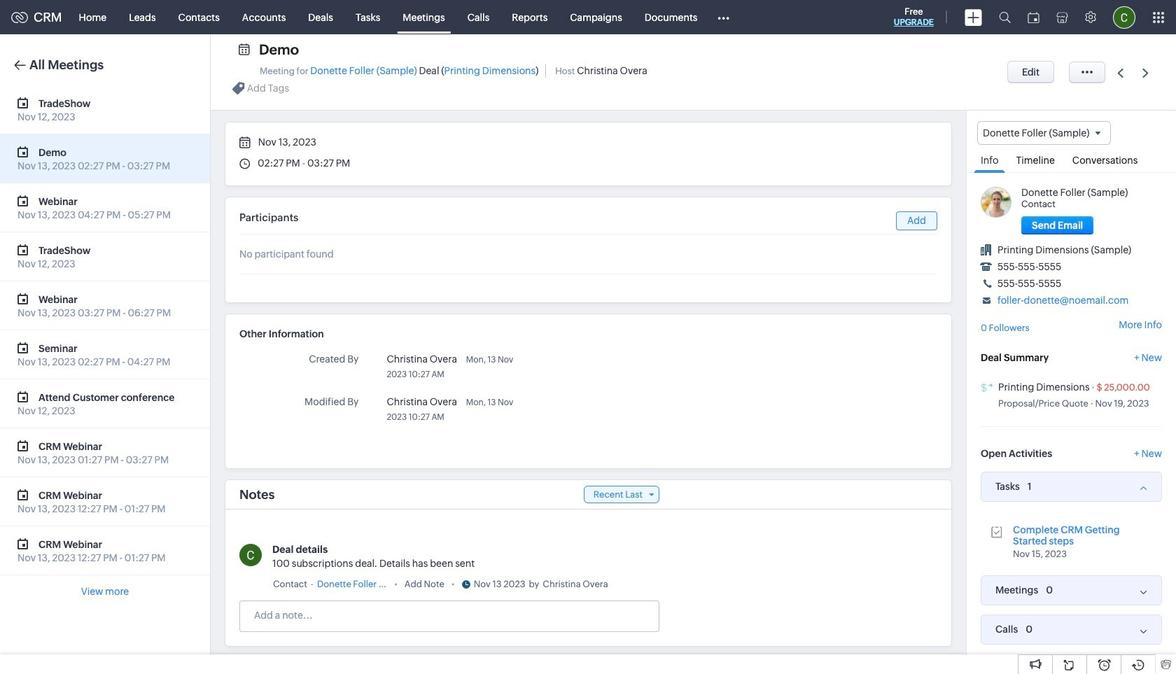 Task type: locate. For each thing, give the bounding box(es) containing it.
previous record image
[[1118, 68, 1124, 77]]

None button
[[1008, 61, 1055, 83], [1022, 217, 1094, 235], [1008, 61, 1055, 83], [1022, 217, 1094, 235]]

create menu image
[[965, 9, 983, 26]]

None field
[[978, 121, 1112, 145]]

calendar image
[[1028, 12, 1040, 23]]

create menu element
[[957, 0, 991, 34]]

profile element
[[1105, 0, 1144, 34]]



Task type: vqa. For each thing, say whether or not it's contained in the screenshot.
Search element
yes



Task type: describe. For each thing, give the bounding box(es) containing it.
profile image
[[1114, 6, 1136, 28]]

Other Modules field
[[709, 6, 739, 28]]

Add a note... field
[[240, 609, 658, 623]]

search element
[[991, 0, 1020, 34]]

search image
[[999, 11, 1011, 23]]

next record image
[[1143, 68, 1152, 77]]

logo image
[[11, 12, 28, 23]]



